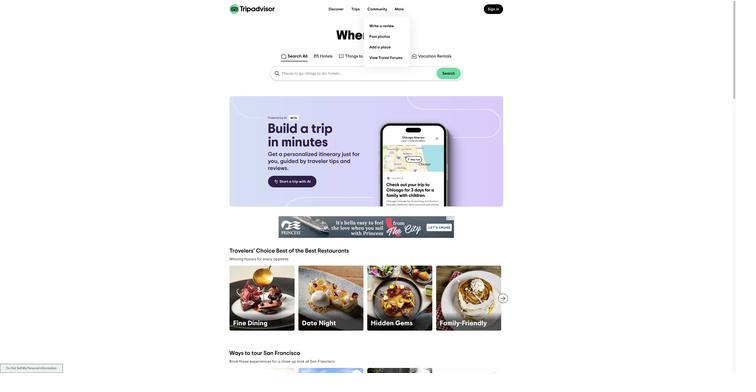 Task type: vqa. For each thing, say whether or not it's contained in the screenshot.
&
no



Task type: locate. For each thing, give the bounding box(es) containing it.
1 horizontal spatial ai
[[307, 180, 311, 184]]

a for write
[[380, 24, 382, 28]]

things
[[345, 54, 358, 59]]

a
[[380, 24, 382, 28], [378, 45, 380, 49], [300, 122, 309, 136], [279, 152, 282, 157], [289, 180, 292, 184], [278, 360, 280, 364]]

search all button
[[280, 52, 309, 61]]

tripadvisor image
[[230, 4, 275, 14]]

for left close-
[[272, 360, 277, 364]]

1 vertical spatial in
[[268, 136, 279, 149]]

0 vertical spatial do
[[364, 54, 370, 59]]

do not sell my personal information
[[6, 367, 57, 370]]

get
[[268, 152, 278, 157]]

search left the all
[[288, 54, 302, 59]]

add
[[370, 45, 377, 49]]

1 horizontal spatial trip
[[311, 122, 333, 136]]

discover
[[329, 7, 344, 11]]

previous image
[[227, 296, 232, 301]]

start a trip with ai button
[[268, 176, 317, 187]]

rentals
[[437, 54, 452, 59]]

place
[[381, 45, 391, 49]]

sign
[[488, 7, 496, 11]]

a right add in the top of the page
[[378, 45, 380, 49]]

to inside button
[[359, 54, 363, 59]]

0 vertical spatial in
[[496, 7, 499, 11]]

1 vertical spatial do
[[6, 367, 10, 370]]

to right things
[[359, 54, 363, 59]]

search inside tab list
[[288, 54, 302, 59]]

every
[[263, 257, 273, 261]]

trips
[[352, 7, 360, 11]]

0 vertical spatial restaurants
[[382, 54, 406, 59]]

powered
[[268, 116, 280, 119]]

0 horizontal spatial search
[[288, 54, 302, 59]]

where to?
[[336, 29, 396, 42]]

date night
[[302, 320, 336, 327]]

1 horizontal spatial to
[[359, 54, 363, 59]]

a inside button
[[289, 180, 292, 184]]

in right sign
[[496, 7, 499, 11]]

best up appetite
[[276, 248, 288, 254]]

2 horizontal spatial save to a trip image
[[492, 372, 498, 373]]

sign in
[[488, 7, 499, 11]]

0 horizontal spatial best
[[276, 248, 288, 254]]

next image
[[500, 296, 506, 301]]

hidden gems link
[[367, 266, 432, 331]]

1 vertical spatial trip
[[292, 180, 298, 184]]

menu containing write a review
[[364, 17, 410, 67]]

0 vertical spatial search
[[288, 54, 302, 59]]

things to do button
[[338, 52, 371, 61]]

0 vertical spatial by
[[280, 116, 284, 119]]

0 vertical spatial trip
[[311, 122, 333, 136]]

post photos
[[370, 35, 390, 38]]

choice
[[256, 248, 275, 254]]

look
[[297, 360, 305, 364]]

at
[[306, 360, 309, 364]]

trip for minutes
[[311, 122, 333, 136]]

a for build
[[300, 122, 309, 136]]

best
[[276, 248, 288, 254], [305, 248, 317, 254]]

best right the the in the left of the page
[[305, 248, 317, 254]]

in up get
[[268, 136, 279, 149]]

all
[[303, 54, 308, 59]]

0 vertical spatial for
[[353, 152, 360, 157]]

by inside build a trip in minutes get a personalized itinerary just for you, guided by traveler tips and reviews.
[[300, 159, 306, 164]]

trip for ai
[[292, 180, 298, 184]]

by
[[280, 116, 284, 119], [300, 159, 306, 164]]

2 best from the left
[[305, 248, 317, 254]]

to up these
[[245, 351, 250, 356]]

search inside search box
[[443, 72, 455, 75]]

1 horizontal spatial best
[[305, 248, 317, 254]]

fine dining link
[[230, 266, 295, 331]]

2 horizontal spatial for
[[353, 152, 360, 157]]

travelers' choice best of the best restaurants
[[230, 248, 349, 254]]

0 horizontal spatial ai
[[284, 116, 287, 119]]

for right just
[[353, 152, 360, 157]]

more
[[395, 7, 404, 11]]

just
[[342, 152, 351, 157]]

with
[[299, 180, 306, 184]]

add a place link
[[368, 42, 406, 53]]

tour
[[252, 351, 262, 356]]

2 vertical spatial for
[[272, 360, 277, 364]]

travel
[[379, 56, 389, 60]]

tips
[[329, 159, 339, 164]]

powered by ai
[[268, 116, 287, 119]]

a right the write
[[380, 24, 382, 28]]

0 vertical spatial san
[[264, 351, 274, 356]]

do
[[364, 54, 370, 59], [6, 367, 10, 370]]

do inside things to do link
[[364, 54, 370, 59]]

search all
[[288, 54, 308, 59]]

a right start
[[289, 180, 292, 184]]

a for add
[[378, 45, 380, 49]]

1 vertical spatial ai
[[307, 180, 311, 184]]

things to do link
[[339, 53, 370, 59]]

fine
[[233, 320, 246, 327]]

view travel forums link
[[368, 53, 406, 63]]

0 vertical spatial to
[[359, 54, 363, 59]]

1 horizontal spatial restaurants
[[382, 54, 406, 59]]

restaurants link
[[375, 53, 406, 59]]

0 horizontal spatial trip
[[292, 180, 298, 184]]

start a trip with ai
[[280, 180, 311, 184]]

1 horizontal spatial search
[[443, 72, 455, 75]]

san up experiences in the bottom of the page
[[264, 351, 274, 356]]

0 horizontal spatial save to a trip image
[[285, 372, 291, 373]]

0 horizontal spatial san
[[264, 351, 274, 356]]

in
[[496, 7, 499, 11], [268, 136, 279, 149]]

search image
[[274, 71, 280, 76]]

winning flavors for every appetite
[[230, 257, 289, 261]]

1 horizontal spatial save to a trip image
[[354, 372, 360, 373]]

vacation rentals button
[[411, 52, 453, 61]]

search button
[[437, 68, 461, 79]]

ai
[[284, 116, 287, 119], [307, 180, 311, 184]]

hotels
[[320, 54, 333, 59]]

1 vertical spatial search
[[443, 72, 455, 75]]

forums
[[390, 56, 403, 60]]

0 horizontal spatial restaurants
[[318, 248, 349, 254]]

0 horizontal spatial for
[[257, 257, 262, 261]]

1 horizontal spatial in
[[496, 7, 499, 11]]

0 horizontal spatial to
[[245, 351, 250, 356]]

for left every
[[257, 257, 262, 261]]

gems
[[396, 320, 413, 327]]

travelers'
[[230, 248, 255, 254]]

1 horizontal spatial by
[[300, 159, 306, 164]]

trip inside build a trip in minutes get a personalized itinerary just for you, guided by traveler tips and reviews.
[[311, 122, 333, 136]]

save to a trip image
[[285, 372, 291, 373], [354, 372, 360, 373], [492, 372, 498, 373]]

a right build
[[300, 122, 309, 136]]

by down personalized
[[300, 159, 306, 164]]

2 save to a trip image from the left
[[354, 372, 360, 373]]

1 horizontal spatial do
[[364, 54, 370, 59]]

ai left beta
[[284, 116, 287, 119]]

by right powered
[[280, 116, 284, 119]]

do down add in the top of the page
[[364, 54, 370, 59]]

1 vertical spatial by
[[300, 159, 306, 164]]

search for search all
[[288, 54, 302, 59]]

dining
[[248, 320, 268, 327]]

of
[[289, 248, 294, 254]]

Search search field
[[271, 67, 462, 80]]

do left not
[[6, 367, 10, 370]]

do inside do not sell my personal information button
[[6, 367, 10, 370]]

restaurants inside button
[[382, 54, 406, 59]]

date night link
[[298, 266, 364, 331]]

1 vertical spatial for
[[257, 257, 262, 261]]

photos
[[378, 35, 390, 38]]

1 vertical spatial san
[[310, 360, 317, 364]]

ai right with
[[307, 180, 311, 184]]

trips button
[[348, 4, 364, 14]]

Search search field
[[282, 71, 437, 76]]

for
[[353, 152, 360, 157], [257, 257, 262, 261], [272, 360, 277, 364]]

view travel forums
[[370, 56, 403, 60]]

tab list
[[0, 51, 733, 62]]

search down rentals
[[443, 72, 455, 75]]

trip inside button
[[292, 180, 298, 184]]

san right at in the bottom left of the page
[[310, 360, 317, 364]]

to
[[359, 54, 363, 59], [245, 351, 250, 356]]

you,
[[268, 159, 279, 164]]

0 horizontal spatial do
[[6, 367, 10, 370]]

0 horizontal spatial in
[[268, 136, 279, 149]]

1 vertical spatial to
[[245, 351, 250, 356]]

menu
[[364, 17, 410, 67]]



Task type: describe. For each thing, give the bounding box(es) containing it.
guided
[[280, 159, 299, 164]]

1 vertical spatial restaurants
[[318, 248, 349, 254]]

1 horizontal spatial for
[[272, 360, 277, 364]]

save to a trip image
[[423, 372, 429, 373]]

a for start
[[289, 180, 292, 184]]

appetite
[[273, 257, 289, 261]]

write
[[370, 24, 379, 28]]

my
[[22, 367, 27, 370]]

3 save to a trip image from the left
[[492, 372, 498, 373]]

and
[[340, 159, 351, 164]]

information
[[40, 367, 57, 370]]

a right get
[[279, 152, 282, 157]]

tab list containing search all
[[0, 51, 733, 62]]

close-
[[281, 360, 292, 364]]

traveler
[[308, 159, 328, 164]]

family-friendly link
[[436, 266, 501, 331]]

book these experiences for a close-up look at san francisco.
[[230, 360, 336, 364]]

things to do
[[345, 54, 370, 59]]

francisco
[[275, 351, 300, 356]]

reviews.
[[268, 166, 289, 171]]

ai inside button
[[307, 180, 311, 184]]

francisco.
[[318, 360, 336, 364]]

do not sell my personal information button
[[0, 364, 63, 373]]

more button
[[391, 4, 408, 14]]

personal
[[27, 367, 40, 370]]

1 best from the left
[[276, 248, 288, 254]]

book
[[230, 360, 238, 364]]

add a place
[[370, 45, 391, 49]]

0 vertical spatial ai
[[284, 116, 287, 119]]

restaurants button
[[375, 52, 407, 61]]

itinerary
[[319, 152, 341, 157]]

flavors
[[244, 257, 256, 261]]

write a review link
[[368, 21, 406, 31]]

hotels link
[[313, 53, 333, 59]]

in inside build a trip in minutes get a personalized itinerary just for you, guided by traveler tips and reviews.
[[268, 136, 279, 149]]

beta
[[291, 117, 297, 120]]

minutes
[[282, 136, 328, 149]]

to?
[[378, 29, 396, 42]]

these
[[239, 360, 249, 364]]

family-
[[440, 320, 462, 327]]

a left close-
[[278, 360, 280, 364]]

vacation rentals
[[418, 54, 452, 59]]

1 save to a trip image from the left
[[285, 372, 291, 373]]

family-friendly
[[440, 320, 487, 327]]

hotels button
[[313, 52, 334, 61]]

community
[[368, 7, 387, 11]]

discover button
[[325, 4, 348, 14]]

sign in link
[[484, 4, 503, 14]]

review
[[383, 24, 394, 28]]

personalized
[[284, 152, 318, 157]]

1 horizontal spatial san
[[310, 360, 317, 364]]

ways
[[230, 351, 244, 356]]

friendly
[[462, 320, 487, 327]]

experiences
[[250, 360, 271, 364]]

build a trip in minutes get a personalized itinerary just for you, guided by traveler tips and reviews.
[[268, 122, 360, 171]]

to for ways
[[245, 351, 250, 356]]

for inside build a trip in minutes get a personalized itinerary just for you, guided by traveler tips and reviews.
[[353, 152, 360, 157]]

night
[[319, 320, 336, 327]]

vacation
[[418, 54, 436, 59]]

up
[[292, 360, 296, 364]]

where
[[336, 29, 375, 42]]

search for search
[[443, 72, 455, 75]]

build
[[268, 122, 298, 136]]

not
[[11, 367, 16, 370]]

0 horizontal spatial by
[[280, 116, 284, 119]]

fine dining
[[233, 320, 268, 327]]

hidden
[[371, 320, 394, 327]]

community button
[[364, 4, 391, 14]]

vacation rentals link
[[412, 53, 452, 59]]

write a review
[[370, 24, 394, 28]]

post
[[370, 35, 377, 38]]

ways to tour san francisco
[[230, 351, 300, 356]]

post photos link
[[368, 31, 406, 42]]

the
[[295, 248, 304, 254]]

winning
[[230, 257, 244, 261]]

hidden gems
[[371, 320, 413, 327]]

advertisement region
[[279, 216, 454, 238]]

sell
[[17, 367, 22, 370]]

view
[[370, 56, 378, 60]]

to for things
[[359, 54, 363, 59]]

start
[[280, 180, 288, 184]]



